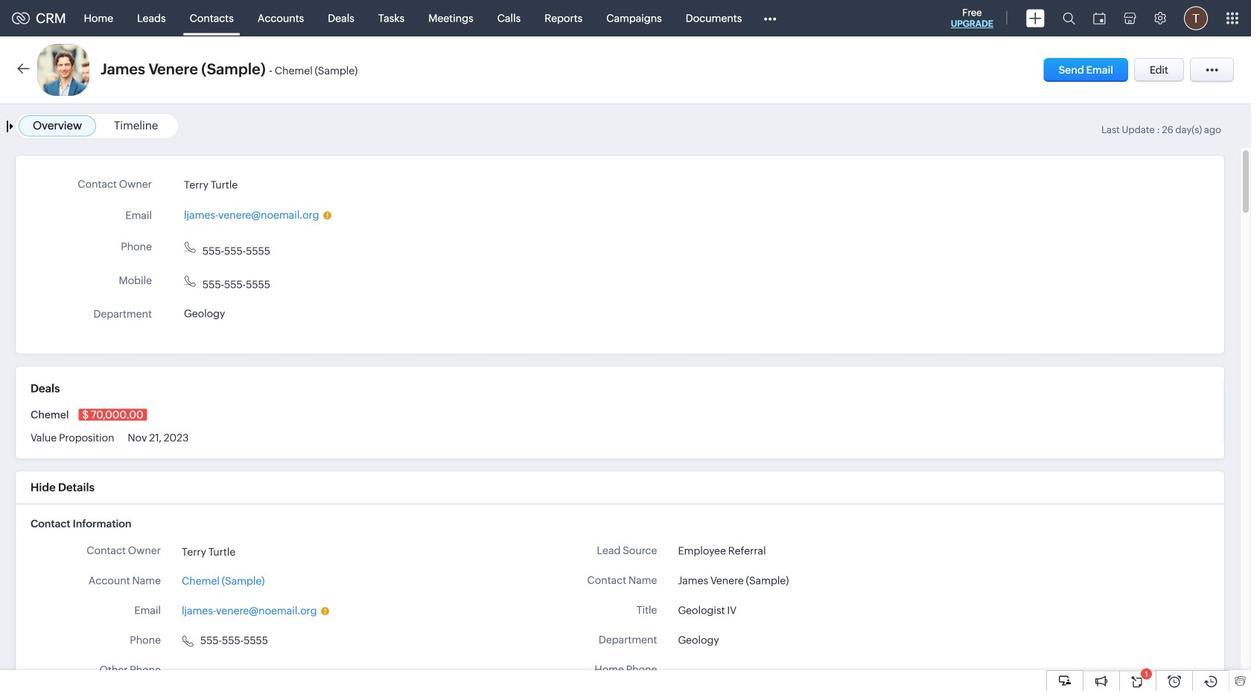 Task type: describe. For each thing, give the bounding box(es) containing it.
create menu image
[[1026, 9, 1045, 27]]

calendar image
[[1093, 12, 1106, 24]]

Other Modules field
[[754, 6, 786, 30]]

create menu element
[[1017, 0, 1054, 36]]



Task type: locate. For each thing, give the bounding box(es) containing it.
logo image
[[12, 12, 30, 24]]

search image
[[1063, 12, 1076, 25]]

profile element
[[1175, 0, 1217, 36]]

profile image
[[1184, 6, 1208, 30]]

search element
[[1054, 0, 1084, 36]]



